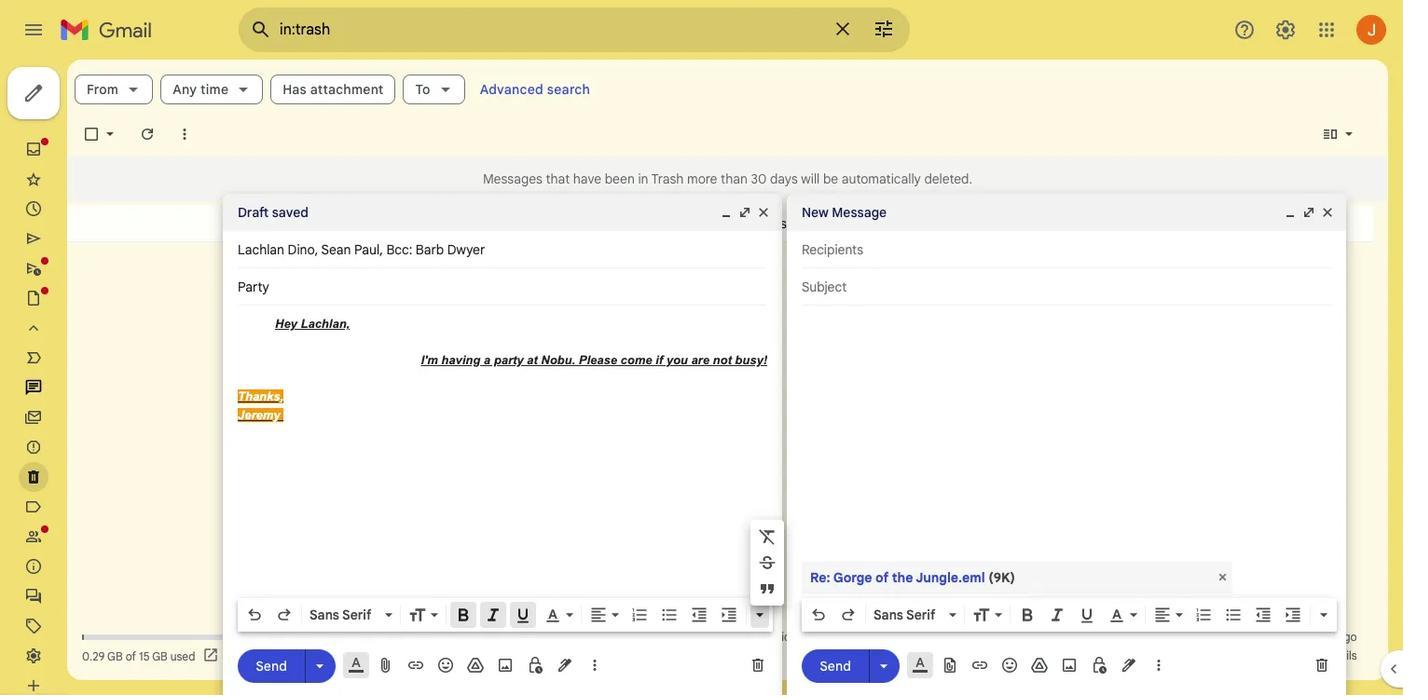 Task type: locate. For each thing, give the bounding box(es) containing it.
1 horizontal spatial underline ‪(⌘u)‬ image
[[1078, 607, 1097, 626]]

gb
[[107, 650, 123, 664], [152, 650, 168, 664]]

send button inside draft saved dialog
[[238, 650, 305, 683]]

indent more ‪(⌘])‬ image up 3 on the bottom
[[1284, 606, 1303, 625]]

attach files image
[[377, 657, 395, 675], [941, 657, 960, 675]]

serif right redo ‪(⌘y)‬ icon
[[342, 607, 372, 624]]

formatting options toolbar up insert files using drive icon
[[802, 599, 1338, 632]]

1 horizontal spatial indent less ‪(⌘[)‬ image
[[1255, 606, 1273, 625]]

0 horizontal spatial send
[[256, 658, 287, 675]]

1 horizontal spatial italic ‪(⌘i)‬ image
[[1048, 606, 1067, 625]]

0 horizontal spatial sans serif
[[310, 607, 372, 624]]

insert link ‪(⌘k)‬ image
[[407, 657, 425, 675], [971, 657, 990, 675]]

underline ‪(⌘u)‬ image
[[514, 607, 533, 626], [1078, 607, 1097, 626]]

sans inside draft saved dialog
[[310, 607, 339, 624]]

sans serif
[[310, 607, 372, 624], [874, 607, 936, 624]]

send button
[[238, 650, 305, 683], [802, 650, 869, 683]]

1 insert link ‪(⌘k)‬ image from the left
[[407, 657, 425, 675]]

0 horizontal spatial in
[[638, 171, 649, 187]]

underline ‪(⌘u)‬ image right bold ‪(⌘b)‬ icon at left
[[514, 607, 533, 626]]

thanks,
[[238, 390, 284, 404]]

sans right redo ‪(⌘y)‬ icon
[[310, 607, 339, 624]]

1 discard draft ‪(⌘⇧d)‬ image from the left
[[749, 657, 768, 675]]

1 horizontal spatial send
[[820, 658, 851, 675]]

toggle confidential mode image right insert files using drive image
[[526, 657, 545, 675]]

minimize image
[[1283, 205, 1298, 220]]

of inside footer
[[126, 650, 136, 664]]

0 horizontal spatial italic ‪(⌘i)‬ image
[[484, 606, 503, 625]]

1 horizontal spatial insert photo image
[[1061, 657, 1079, 675]]

navigation
[[0, 60, 224, 696]]

0 vertical spatial of
[[876, 570, 889, 587]]

insert link ‪(⌘k)‬ image for attach files icon for the sans serif 'option' in the "dialog"
[[971, 657, 990, 675]]

sans serif inside "dialog"
[[874, 607, 936, 624]]

0 horizontal spatial of
[[126, 650, 136, 664]]

attach files image left insert files using drive image
[[377, 657, 395, 675]]

1 horizontal spatial more send options image
[[875, 657, 894, 676]]

· inside last account activity: 3 minutes ago open in 1 other location · details
[[1318, 649, 1320, 663]]

insert files using drive image
[[1031, 657, 1049, 675]]

more formatting options image
[[1315, 606, 1334, 625]]

formatting options toolbar
[[238, 599, 773, 632], [802, 599, 1338, 632]]

1 horizontal spatial toggle confidential mode image
[[1090, 657, 1109, 675]]

1 more options image from the left
[[590, 657, 601, 675]]

insert emoji ‪(⌘⇧2)‬ image left insert files using drive image
[[437, 657, 455, 675]]

more options image for numbered list ‪(⌘⇧7)‬ icon
[[590, 657, 601, 675]]

insert signature image for toggle confidential mode "image" in the draft saved dialog
[[556, 657, 575, 675]]

dino
[[288, 242, 315, 258]]

used
[[170, 650, 195, 664]]

1 horizontal spatial ,
[[380, 242, 383, 258]]

0 horizontal spatial subject field
[[238, 278, 768, 297]]

underline ‪(⌘u)‬ image inside draft saved dialog
[[514, 607, 533, 626]]

2 horizontal spatial ·
[[1318, 649, 1320, 663]]

Subject field
[[238, 278, 768, 297], [802, 278, 1332, 297]]

0.29
[[82, 650, 105, 664]]

i'm
[[421, 354, 438, 368]]

2 insert emoji ‪(⌘⇧2)‬ image from the left
[[1001, 657, 1020, 675]]

1 horizontal spatial gb
[[152, 650, 168, 664]]

, left sean
[[315, 242, 318, 258]]

2 insert link ‪(⌘k)‬ image from the left
[[971, 657, 990, 675]]

0.29 gb of 15 gb used
[[82, 650, 195, 664]]

1 gb from the left
[[107, 650, 123, 664]]

insert emoji ‪(⌘⇧2)‬ image
[[437, 657, 455, 675], [1001, 657, 1020, 675]]

toggle confidential mode image inside "dialog"
[[1090, 657, 1109, 675]]

sans serif right redo ‪(⌘y)‬ icon
[[310, 607, 372, 624]]

deleted.
[[925, 171, 973, 187]]

from
[[87, 81, 119, 98]]

0 horizontal spatial insert emoji ‪(⌘⇧2)‬ image
[[437, 657, 455, 675]]

none checkbox inside main content
[[82, 125, 101, 144]]

numbered list ‪(⌘⇧7)‬ image
[[631, 606, 649, 625]]

indent more ‪(⌘])‬ image inside draft saved dialog
[[720, 606, 739, 625]]

,
[[315, 242, 318, 258], [380, 242, 383, 258]]

more options image
[[590, 657, 601, 675], [1154, 657, 1165, 675]]

formatting options toolbar up insert files using drive image
[[238, 599, 773, 632]]

lachlan dino , sean paul , bcc: barb dwyer
[[238, 242, 485, 258]]

close image
[[1321, 205, 1336, 220]]

at
[[527, 354, 538, 368]]

2 send button from the left
[[802, 650, 869, 683]]

insert photo image right insert files using drive image
[[496, 657, 515, 675]]

None search field
[[239, 7, 910, 52]]

insert signature image right insert files using drive image
[[556, 657, 575, 675]]

1 underline ‪(⌘u)‬ image from the left
[[514, 607, 533, 626]]

1 horizontal spatial insert link ‪(⌘k)‬ image
[[971, 657, 990, 675]]

of
[[876, 570, 889, 587], [126, 650, 136, 664]]

privacy
[[674, 631, 711, 645]]

insert photo image for toggle confidential mode "image" in the "dialog"
[[1061, 657, 1079, 675]]

advanced
[[480, 81, 544, 98]]

1 formatting options toolbar from the left
[[238, 599, 773, 632]]

serif inside "dialog"
[[907, 607, 936, 624]]

1 sans serif option from the left
[[306, 606, 381, 625]]

sans inside "dialog"
[[874, 607, 904, 624]]

1 send from the left
[[256, 658, 287, 675]]

1 horizontal spatial insert signature image
[[1120, 657, 1139, 675]]

·
[[669, 631, 672, 645], [714, 631, 717, 645], [1318, 649, 1320, 663]]

send down redo ‪(⌘y)‬ image
[[820, 658, 851, 675]]

program policies link
[[720, 631, 805, 645]]

more options image for numbered list ‪(⌘⇧7)‬ image
[[1154, 657, 1165, 675]]

2 gb from the left
[[152, 650, 168, 664]]

1 horizontal spatial sans serif option
[[870, 606, 946, 625]]

1 horizontal spatial attach files image
[[941, 657, 960, 675]]

toggle confidential mode image inside draft saved dialog
[[526, 657, 545, 675]]

1 insert emoji ‪(⌘⇧2)‬ image from the left
[[437, 657, 455, 675]]

of left the
[[876, 570, 889, 587]]

italic ‪(⌘i)‬ image
[[484, 606, 503, 625], [1048, 606, 1067, 625]]

barb
[[416, 242, 444, 258]]

0 horizontal spatial more options image
[[590, 657, 601, 675]]

more
[[687, 171, 718, 187]]

conversations
[[663, 215, 746, 232]]

2 underline ‪(⌘u)‬ image from the left
[[1078, 607, 1097, 626]]

indent more ‪(⌘])‬ image inside "dialog"
[[1284, 606, 1303, 625]]

account
[[1200, 631, 1241, 645]]

None checkbox
[[82, 125, 101, 144]]

1 horizontal spatial sans
[[874, 607, 904, 624]]

italic ‪(⌘i)‬ image right bold ‪(⌘b)‬ icon at left
[[484, 606, 503, 625]]

2 formatting options toolbar from the left
[[802, 599, 1338, 632]]

saved
[[272, 204, 309, 221]]

not
[[713, 354, 732, 368]]

0 horizontal spatial serif
[[342, 607, 372, 624]]

1 horizontal spatial subject field
[[802, 278, 1332, 297]]

subject field inside draft saved dialog
[[238, 278, 768, 297]]

bulleted list ‪(⌘⇧8)‬ image
[[1225, 606, 1243, 625]]

sans serif inside draft saved dialog
[[310, 607, 372, 624]]

insert signature image for toggle confidential mode "image" in the "dialog"
[[1120, 657, 1139, 675]]

0 horizontal spatial discard draft ‪(⌘⇧d)‬ image
[[749, 657, 768, 675]]

2 indent more ‪(⌘])‬ image from the left
[[1284, 606, 1303, 625]]

0 horizontal spatial underline ‪(⌘u)‬ image
[[514, 607, 533, 626]]

0 horizontal spatial ·
[[669, 631, 672, 645]]

remove formatting ‪(⌘\)‬ image
[[758, 528, 777, 547]]

more send options image
[[311, 657, 329, 676], [875, 657, 894, 676]]

of inside attachment: re: gorge of the jungle.eml. press enter to view the attachment and delete to remove it element
[[876, 570, 889, 587]]

0 horizontal spatial attach files image
[[377, 657, 395, 675]]

0 horizontal spatial gb
[[107, 650, 123, 664]]

details link
[[1323, 649, 1358, 663]]

that
[[546, 171, 570, 187]]

1 vertical spatial in
[[749, 215, 759, 232]]

insert link ‪(⌘k)‬ image left insert files using drive image
[[407, 657, 425, 675]]

gb right 15
[[152, 650, 168, 664]]

are
[[692, 354, 710, 368]]

toggle confidential mode image right insert files using drive icon
[[1090, 657, 1109, 675]]

activity:
[[1244, 631, 1284, 645]]

send inside draft saved dialog
[[256, 658, 287, 675]]

underline ‪(⌘u)‬ image inside "dialog"
[[1078, 607, 1097, 626]]

, left bcc:
[[380, 242, 383, 258]]

indent less ‪(⌘[)‬ image up privacy link
[[690, 606, 709, 625]]

days
[[770, 171, 798, 187]]

sans serif option
[[306, 606, 381, 625], [870, 606, 946, 625]]

toggle confidential mode image
[[526, 657, 545, 675], [1090, 657, 1109, 675]]

2 vertical spatial in
[[1225, 649, 1234, 663]]

0 horizontal spatial ,
[[315, 242, 318, 258]]

hey
[[275, 317, 297, 331]]

underline ‪(⌘u)‬ image right bold ‪(⌘b)‬ image
[[1078, 607, 1097, 626]]

sans serif option for redo ‪(⌘y)‬ image's more send options icon
[[870, 606, 946, 625]]

terms
[[635, 631, 666, 645]]

insert photo image inside "dialog"
[[1061, 657, 1079, 675]]

any
[[173, 81, 197, 98]]

discard draft ‪(⌘⇧d)‬ image down program policies link
[[749, 657, 768, 675]]

indent less ‪(⌘[)‬ image up the activity:
[[1255, 606, 1273, 625]]

any time button
[[161, 75, 263, 104]]

1 vertical spatial of
[[126, 650, 136, 664]]

send inside "dialog"
[[820, 658, 851, 675]]

1 subject field from the left
[[238, 278, 768, 297]]

in left 1
[[1225, 649, 1234, 663]]

send button down redo ‪(⌘y)‬ image
[[802, 650, 869, 683]]

serif
[[342, 607, 372, 624], [907, 607, 936, 624]]

0 horizontal spatial toggle confidential mode image
[[526, 657, 545, 675]]

if
[[656, 354, 663, 368]]

messages
[[483, 171, 543, 187]]

in right been
[[638, 171, 649, 187]]

busy!
[[735, 354, 768, 368]]

discard draft ‪(⌘⇧d)‬ image down minutes
[[1313, 657, 1332, 675]]

search mail image
[[244, 13, 278, 47]]

1 horizontal spatial more options image
[[1154, 657, 1165, 675]]

1 indent less ‪(⌘[)‬ image from the left
[[690, 606, 709, 625]]

(9k)
[[989, 570, 1016, 587]]

attach files image down jungle.eml at the bottom right of page
[[941, 657, 960, 675]]

sans serif down the
[[874, 607, 936, 624]]

1 horizontal spatial ·
[[714, 631, 717, 645]]

attachment
[[310, 81, 384, 98]]

0 horizontal spatial sans serif option
[[306, 606, 381, 625]]

gorge
[[834, 570, 873, 587]]

2 sans serif from the left
[[874, 607, 936, 624]]

· right terms
[[669, 631, 672, 645]]

sans down the
[[874, 607, 904, 624]]

1 sans serif from the left
[[310, 607, 372, 624]]

discard draft ‪(⌘⇧d)‬ image
[[749, 657, 768, 675], [1313, 657, 1332, 675]]

support image
[[1234, 19, 1256, 41]]

0 horizontal spatial insert link ‪(⌘k)‬ image
[[407, 657, 425, 675]]

1 italic ‪(⌘i)‬ image from the left
[[484, 606, 503, 625]]

insert emoji ‪(⌘⇧2)‬ image left insert files using drive icon
[[1001, 657, 1020, 675]]

insert link ‪(⌘k)‬ image for attach files icon inside draft saved dialog
[[407, 657, 425, 675]]

send button down redo ‪(⌘y)‬ icon
[[238, 650, 305, 683]]

1 horizontal spatial insert emoji ‪(⌘⇧2)‬ image
[[1001, 657, 1020, 675]]

2 attach files image from the left
[[941, 657, 960, 675]]

of left 15
[[126, 650, 136, 664]]

in
[[638, 171, 649, 187], [749, 215, 759, 232], [1225, 649, 1234, 663]]

insert signature image
[[556, 657, 575, 675], [1120, 657, 1139, 675]]

policies
[[766, 631, 805, 645]]

1 horizontal spatial formatting options toolbar
[[802, 599, 1338, 632]]

in left trash.
[[749, 215, 759, 232]]

sans serif option right redo ‪(⌘y)‬ icon
[[306, 606, 381, 625]]

insert signature image left open
[[1120, 657, 1139, 675]]

bold ‪(⌘b)‬ image
[[454, 606, 473, 625]]

2 discard draft ‪(⌘⇧d)‬ image from the left
[[1313, 657, 1332, 675]]

serif down 're: gorge of the jungle.eml (9k)'
[[907, 607, 936, 624]]

send button inside "dialog"
[[802, 650, 869, 683]]

sans
[[310, 607, 339, 624], [874, 607, 904, 624]]

formatting options toolbar inside draft saved dialog
[[238, 599, 773, 632]]

in inside last account activity: 3 minutes ago open in 1 other location · details
[[1225, 649, 1234, 663]]

indent less ‪(⌘[)‬ image
[[690, 606, 709, 625], [1255, 606, 1273, 625]]

0 horizontal spatial formatting options toolbar
[[238, 599, 773, 632]]

more image
[[175, 125, 194, 144]]

2 more options image from the left
[[1154, 657, 1165, 675]]

1 sans from the left
[[310, 607, 339, 624]]

subject field inside "dialog"
[[802, 278, 1332, 297]]

0 horizontal spatial more send options image
[[311, 657, 329, 676]]

2 insert photo image from the left
[[1061, 657, 1079, 675]]

1
[[1237, 649, 1241, 663]]

no conversations in trash.
[[643, 215, 798, 232]]

1 indent more ‪(⌘])‬ image from the left
[[720, 606, 739, 625]]

gb right 0.29
[[107, 650, 123, 664]]

1 horizontal spatial discard draft ‪(⌘⇧d)‬ image
[[1313, 657, 1332, 675]]

2 toggle confidential mode image from the left
[[1090, 657, 1109, 675]]

italic ‪(⌘i)‬ image right bold ‪(⌘b)‬ image
[[1048, 606, 1067, 625]]

i'm having a party at nobu. please come if you are not busy!
[[421, 354, 768, 368]]

messages that have been in trash more than 30 days will be automatically deleted.
[[483, 171, 973, 187]]

you
[[667, 354, 688, 368]]

2 horizontal spatial in
[[1225, 649, 1234, 663]]

2 serif from the left
[[907, 607, 936, 624]]

0 horizontal spatial insert photo image
[[496, 657, 515, 675]]

sans serif option inside "dialog"
[[870, 606, 946, 625]]

2 subject field from the left
[[802, 278, 1332, 297]]

0 horizontal spatial insert signature image
[[556, 657, 575, 675]]

follow link to manage storage image
[[203, 647, 221, 666]]

thanks, jeremy
[[238, 390, 284, 422]]

insert photo image right insert files using drive icon
[[1061, 657, 1079, 675]]

0 vertical spatial in
[[638, 171, 649, 187]]

last account activity: 3 minutes ago open in 1 other location · details
[[1175, 631, 1358, 663]]

dialog
[[787, 194, 1347, 696]]

discard draft ‪(⌘⇧d)‬ image for formatting options toolbar within the draft saved dialog
[[749, 657, 768, 675]]

insert link ‪(⌘k)‬ image left insert files using drive icon
[[971, 657, 990, 675]]

party
[[494, 354, 524, 368]]

2 sans from the left
[[874, 607, 904, 624]]

2 insert signature image from the left
[[1120, 657, 1139, 675]]

send for redo ‪(⌘y)‬ icon's more send options icon
[[256, 658, 287, 675]]

· right privacy
[[714, 631, 717, 645]]

1 horizontal spatial sans serif
[[874, 607, 936, 624]]

1 send button from the left
[[238, 650, 305, 683]]

1 insert signature image from the left
[[556, 657, 575, 675]]

1 toggle confidential mode image from the left
[[526, 657, 545, 675]]

redo ‪(⌘y)‬ image
[[839, 606, 858, 625]]

from button
[[75, 75, 153, 104]]

2 sans serif option from the left
[[870, 606, 946, 625]]

Message Body text field
[[238, 315, 768, 593]]

send down redo ‪(⌘y)‬ icon
[[256, 658, 287, 675]]

1 horizontal spatial indent more ‪(⌘])‬ image
[[1284, 606, 1303, 625]]

1 attach files image from the left
[[377, 657, 395, 675]]

1 more send options image from the left
[[311, 657, 329, 676]]

send button for redo ‪(⌘y)‬ image's more send options icon
[[802, 650, 869, 683]]

main content
[[67, 60, 1389, 681]]

underline ‪(⌘u)‬ image for italic ‪(⌘i)‬ image associated with bold ‪(⌘b)‬ icon at left
[[514, 607, 533, 626]]

2 send from the left
[[820, 658, 851, 675]]

1 insert photo image from the left
[[496, 657, 515, 675]]

footer
[[67, 629, 1374, 666]]

0 horizontal spatial indent more ‪(⌘])‬ image
[[720, 606, 739, 625]]

indent more ‪(⌘])‬ image
[[720, 606, 739, 625], [1284, 606, 1303, 625]]

30
[[751, 171, 767, 187]]

1 horizontal spatial serif
[[907, 607, 936, 624]]

subject field for "dialog" containing re: gorge of the jungle.eml
[[802, 278, 1332, 297]]

italic ‪(⌘i)‬ image for bold ‪(⌘b)‬ icon at left
[[484, 606, 503, 625]]

send button for redo ‪(⌘y)‬ icon's more send options icon
[[238, 650, 305, 683]]

attach files image inside draft saved dialog
[[377, 657, 395, 675]]

have
[[574, 171, 602, 187]]

indent more ‪(⌘])‬ image up the terms · privacy · program policies
[[720, 606, 739, 625]]

more send options image for redo ‪(⌘y)‬ icon
[[311, 657, 329, 676]]

toggle split pane mode image
[[1322, 125, 1340, 144]]

sans serif option inside draft saved dialog
[[306, 606, 381, 625]]

2 indent less ‪(⌘[)‬ image from the left
[[1255, 606, 1273, 625]]

2 more send options image from the left
[[875, 657, 894, 676]]

draft
[[238, 204, 269, 221]]

2 italic ‪(⌘i)‬ image from the left
[[1048, 606, 1067, 625]]

privacy link
[[674, 631, 711, 645]]

1 horizontal spatial of
[[876, 570, 889, 587]]

0 horizontal spatial send button
[[238, 650, 305, 683]]

1 serif from the left
[[342, 607, 372, 624]]

more formatting options image
[[751, 606, 770, 625]]

· down minutes
[[1318, 649, 1320, 663]]

serif for the sans serif 'option' in the "dialog"
[[907, 607, 936, 624]]

0 horizontal spatial indent less ‪(⌘[)‬ image
[[690, 606, 709, 625]]

automatically
[[842, 171, 921, 187]]

attachment: re: gorge of the jungle.eml. press enter to view the attachment and delete to remove it element
[[802, 562, 1233, 594]]

insert photo image inside draft saved dialog
[[496, 657, 515, 675]]

insert photo image
[[496, 657, 515, 675], [1061, 657, 1079, 675]]

sans serif option down the
[[870, 606, 946, 625]]

serif inside draft saved dialog
[[342, 607, 372, 624]]

footer containing terms
[[67, 629, 1374, 666]]

0 horizontal spatial sans
[[310, 607, 339, 624]]

1 horizontal spatial send button
[[802, 650, 869, 683]]

formatting options toolbar inside "dialog"
[[802, 599, 1338, 632]]

gmail image
[[60, 11, 161, 49]]

bold ‪(⌘b)‬ image
[[1019, 606, 1037, 625]]



Task type: describe. For each thing, give the bounding box(es) containing it.
advanced search options image
[[866, 10, 903, 48]]

hey lachlan,
[[275, 317, 350, 331]]

subject field for draft saved dialog
[[238, 278, 768, 297]]

program
[[720, 631, 764, 645]]

redo ‪(⌘y)‬ image
[[275, 606, 294, 625]]

than
[[721, 171, 748, 187]]

will
[[802, 171, 820, 187]]

underline ‪(⌘u)‬ image for italic ‪(⌘i)‬ image related to bold ‪(⌘b)‬ image
[[1078, 607, 1097, 626]]

sans serif for redo ‪(⌘y)‬ icon's more send options icon
[[310, 607, 372, 624]]

formatting options toolbar for toggle confidential mode "image" in the "dialog"
[[802, 599, 1338, 632]]

undo ‪(⌘z)‬ image
[[245, 606, 264, 625]]

any time
[[173, 81, 229, 98]]

no
[[643, 215, 660, 232]]

15
[[139, 650, 150, 664]]

Search mail text field
[[280, 21, 821, 39]]

lachlan
[[238, 242, 285, 258]]

to button
[[403, 75, 465, 104]]

trash
[[652, 171, 684, 187]]

discard draft ‪(⌘⇧d)‬ image for formatting options toolbar in the "dialog"
[[1313, 657, 1332, 675]]

sans serif option for redo ‪(⌘y)‬ icon's more send options icon
[[306, 606, 381, 625]]

main content containing from
[[67, 60, 1389, 681]]

clear search image
[[825, 10, 862, 48]]

re: gorge of the jungle.eml (9k)
[[811, 570, 1016, 587]]

other
[[1244, 649, 1271, 663]]

indent more ‪(⌘])‬ image for more formatting options icon at bottom
[[720, 606, 739, 625]]

details
[[1323, 649, 1358, 663]]

come
[[621, 354, 652, 368]]

formatting options toolbar for toggle confidential mode "image" in the draft saved dialog
[[238, 599, 773, 632]]

refresh image
[[138, 125, 157, 144]]

insert files using drive image
[[466, 657, 485, 675]]

bulleted list ‪(⌘⇧8)‬ image
[[660, 606, 679, 625]]

open
[[1194, 649, 1222, 663]]

main menu image
[[22, 19, 45, 41]]

advanced search
[[480, 81, 591, 98]]

indent less ‪(⌘[)‬ image for indent more ‪(⌘])‬ image within "dialog"
[[1255, 606, 1273, 625]]

jungle.eml
[[916, 570, 986, 587]]

numbered list ‪(⌘⇧7)‬ image
[[1195, 606, 1214, 625]]

terms link
[[635, 631, 666, 645]]

toggle confidential mode image for insert files using drive image
[[526, 657, 545, 675]]

1 , from the left
[[315, 242, 318, 258]]

3
[[1286, 631, 1292, 645]]

location
[[1274, 649, 1315, 663]]

has attachment button
[[271, 75, 396, 104]]

lachlan,
[[301, 317, 350, 331]]

having
[[442, 354, 481, 368]]

dialog containing re: gorge of the jungle.eml
[[787, 194, 1347, 696]]

search
[[547, 81, 591, 98]]

dwyer
[[448, 242, 485, 258]]

sean
[[321, 242, 351, 258]]

draft saved dialog
[[223, 194, 783, 696]]

draft saved
[[238, 204, 309, 221]]

sans for the sans serif 'option' within the draft saved dialog
[[310, 607, 339, 624]]

pop out image
[[1302, 205, 1317, 220]]

a
[[484, 354, 491, 368]]

insert photo image for toggle confidential mode "image" in the draft saved dialog
[[496, 657, 515, 675]]

please
[[579, 354, 617, 368]]

advanced search button
[[473, 73, 598, 106]]

has attachment
[[283, 81, 384, 98]]

paul
[[355, 242, 380, 258]]

be
[[824, 171, 839, 187]]

last
[[1175, 631, 1197, 645]]

attach files image for the sans serif 'option' within the draft saved dialog
[[377, 657, 395, 675]]

nobu.
[[541, 354, 576, 368]]

2 , from the left
[[380, 242, 383, 258]]

settings image
[[1275, 19, 1297, 41]]

trash.
[[762, 215, 798, 232]]

been
[[605, 171, 635, 187]]

ago
[[1338, 631, 1358, 645]]

serif for the sans serif 'option' within the draft saved dialog
[[342, 607, 372, 624]]

to
[[416, 81, 431, 98]]

time
[[201, 81, 229, 98]]

insert emoji ‪(⌘⇧2)‬ image for insert files using drive icon
[[1001, 657, 1020, 675]]

of for 15
[[126, 650, 136, 664]]

insert emoji ‪(⌘⇧2)‬ image for insert files using drive image
[[437, 657, 455, 675]]

toggle confidential mode image for insert files using drive icon
[[1090, 657, 1109, 675]]

italic ‪(⌘i)‬ image for bold ‪(⌘b)‬ image
[[1048, 606, 1067, 625]]

1 horizontal spatial in
[[749, 215, 759, 232]]

jeremy
[[238, 408, 280, 422]]

bcc:
[[387, 242, 413, 258]]

send for redo ‪(⌘y)‬ image's more send options icon
[[820, 658, 851, 675]]

re:
[[811, 570, 831, 587]]

terms · privacy · program policies
[[635, 631, 805, 645]]

attach files image for the sans serif 'option' in the "dialog"
[[941, 657, 960, 675]]

sans serif for redo ‪(⌘y)‬ image's more send options icon
[[874, 607, 936, 624]]

indent more ‪(⌘])‬ image for more formatting options image
[[1284, 606, 1303, 625]]

quote ‪(⌘⇧9)‬ image
[[758, 580, 777, 599]]

sans for the sans serif 'option' in the "dialog"
[[874, 607, 904, 624]]

strikethrough ‪(⌘⇧x)‬ image
[[758, 554, 777, 573]]

of for the
[[876, 570, 889, 587]]

has
[[283, 81, 307, 98]]

minutes
[[1295, 631, 1336, 645]]

the
[[892, 570, 914, 587]]

more send options image for redo ‪(⌘y)‬ image
[[875, 657, 894, 676]]

undo ‪(⌘z)‬ image
[[810, 606, 828, 625]]

indent less ‪(⌘[)‬ image for indent more ‪(⌘])‬ image inside the draft saved dialog
[[690, 606, 709, 625]]



Task type: vqa. For each thing, say whether or not it's contained in the screenshot.
YEARS
no



